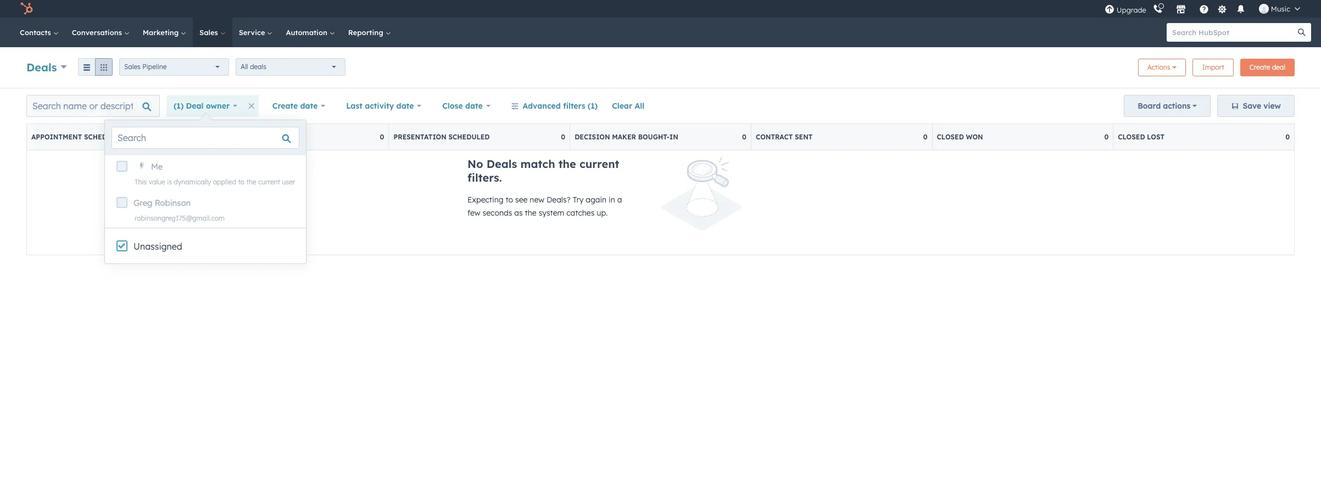 Task type: vqa. For each thing, say whether or not it's contained in the screenshot.
Upgrade icon in the right of the page
yes



Task type: locate. For each thing, give the bounding box(es) containing it.
maker
[[612, 133, 636, 141]]

reporting link
[[342, 18, 398, 47]]

marketplaces image
[[1177, 5, 1187, 15]]

2 0 from the left
[[561, 133, 566, 141]]

0 down last activity date popup button
[[380, 133, 384, 141]]

1 horizontal spatial to
[[506, 195, 513, 205]]

6 0 from the left
[[1286, 133, 1291, 141]]

contacts link
[[13, 18, 65, 47]]

actions
[[1164, 101, 1191, 111]]

all inside popup button
[[241, 63, 248, 71]]

upgrade
[[1117, 5, 1147, 14]]

sales left service
[[200, 28, 220, 37]]

presentation scheduled
[[394, 133, 490, 141]]

match
[[521, 157, 556, 171]]

hubspot image
[[20, 2, 33, 15]]

0 for presentation scheduled
[[561, 133, 566, 141]]

sent
[[795, 133, 813, 141]]

Search name or description search field
[[26, 95, 160, 117]]

marketing
[[143, 28, 181, 37]]

presentation
[[394, 133, 447, 141]]

current
[[580, 157, 620, 171], [258, 178, 280, 186]]

0 vertical spatial sales
[[200, 28, 220, 37]]

Search search field
[[112, 127, 300, 149]]

import
[[1203, 63, 1225, 71]]

create inside "button"
[[1250, 63, 1271, 71]]

automation
[[286, 28, 330, 37]]

lost
[[1148, 133, 1165, 141]]

0 horizontal spatial the
[[246, 178, 256, 186]]

(1) deal owner button
[[167, 95, 245, 117]]

3 0 from the left
[[743, 133, 747, 141]]

1 closed from the left
[[938, 133, 965, 141]]

0 vertical spatial create
[[1250, 63, 1271, 71]]

2 horizontal spatial date
[[466, 101, 483, 111]]

1 scheduled from the left
[[84, 133, 125, 141]]

conversations
[[72, 28, 124, 37]]

0 horizontal spatial to
[[238, 178, 245, 186]]

advanced
[[523, 101, 561, 111]]

closed left lost
[[1119, 133, 1146, 141]]

0 left decision
[[561, 133, 566, 141]]

the
[[559, 157, 576, 171], [246, 178, 256, 186], [525, 208, 537, 218]]

0 horizontal spatial (1)
[[174, 101, 184, 111]]

group
[[78, 58, 113, 76]]

notifications button
[[1232, 0, 1251, 18]]

all right clear
[[635, 101, 645, 111]]

robinsongreg175@gmail.com
[[135, 214, 225, 223]]

0
[[380, 133, 384, 141], [561, 133, 566, 141], [743, 133, 747, 141], [924, 133, 928, 141], [1105, 133, 1109, 141], [1286, 133, 1291, 141]]

0 vertical spatial deals
[[26, 60, 57, 74]]

1 horizontal spatial all
[[635, 101, 645, 111]]

1 vertical spatial the
[[246, 178, 256, 186]]

0 horizontal spatial all
[[241, 63, 248, 71]]

actions button
[[1139, 59, 1187, 76]]

all
[[241, 63, 248, 71], [635, 101, 645, 111]]

appointment scheduled
[[31, 133, 125, 141]]

1 0 from the left
[[380, 133, 384, 141]]

create deal button
[[1241, 59, 1296, 76]]

dynamically
[[174, 178, 211, 186]]

1 horizontal spatial closed
[[1119, 133, 1146, 141]]

0 left contract
[[743, 133, 747, 141]]

calling icon image
[[1154, 4, 1164, 14]]

date down all deals popup button
[[300, 101, 318, 111]]

service
[[239, 28, 267, 37]]

2 (1) from the left
[[588, 101, 598, 111]]

to right applied
[[238, 178, 245, 186]]

in
[[609, 195, 615, 205]]

2 vertical spatial the
[[525, 208, 537, 218]]

scheduled up the 'no'
[[449, 133, 490, 141]]

1 horizontal spatial deals
[[487, 157, 517, 171]]

4 0 from the left
[[924, 133, 928, 141]]

hubspot link
[[13, 2, 41, 15]]

0 horizontal spatial current
[[258, 178, 280, 186]]

decision maker bought-in
[[575, 133, 679, 141]]

0 horizontal spatial deals
[[26, 60, 57, 74]]

the right applied
[[246, 178, 256, 186]]

reporting
[[348, 28, 386, 37]]

2 date from the left
[[397, 101, 414, 111]]

unassigned
[[134, 241, 182, 252]]

clear all button
[[605, 95, 652, 117]]

1 horizontal spatial date
[[397, 101, 414, 111]]

deals right the 'no'
[[487, 157, 517, 171]]

0 down save view button
[[1286, 133, 1291, 141]]

date
[[300, 101, 318, 111], [397, 101, 414, 111], [466, 101, 483, 111]]

0 left closed won
[[924, 133, 928, 141]]

0 horizontal spatial sales
[[124, 63, 141, 71]]

0 vertical spatial current
[[580, 157, 620, 171]]

the inside expecting to see new deals? try again in a few seconds as the system catches up.
[[525, 208, 537, 218]]

0 horizontal spatial date
[[300, 101, 318, 111]]

create down all deals popup button
[[273, 101, 298, 111]]

sales for sales
[[200, 28, 220, 37]]

actions
[[1148, 63, 1171, 71]]

1 vertical spatial all
[[635, 101, 645, 111]]

1 vertical spatial deals
[[487, 157, 517, 171]]

help button
[[1195, 0, 1214, 18]]

1 horizontal spatial (1)
[[588, 101, 598, 111]]

1 horizontal spatial the
[[525, 208, 537, 218]]

marketing link
[[136, 18, 193, 47]]

filters
[[563, 101, 586, 111]]

date right activity
[[397, 101, 414, 111]]

the right as
[[525, 208, 537, 218]]

closed left won
[[938, 133, 965, 141]]

sales pipeline button
[[119, 58, 229, 76]]

sales
[[200, 28, 220, 37], [124, 63, 141, 71]]

menu containing music
[[1104, 0, 1309, 18]]

1 horizontal spatial scheduled
[[449, 133, 490, 141]]

try
[[573, 195, 584, 205]]

music button
[[1253, 0, 1308, 18]]

1 horizontal spatial create
[[1250, 63, 1271, 71]]

advanced filters (1)
[[523, 101, 598, 111]]

menu
[[1104, 0, 1309, 18]]

sales inside popup button
[[124, 63, 141, 71]]

to left the see in the top of the page
[[506, 195, 513, 205]]

0 horizontal spatial create
[[273, 101, 298, 111]]

0 horizontal spatial closed
[[938, 133, 965, 141]]

create inside popup button
[[273, 101, 298, 111]]

as
[[515, 208, 523, 218]]

group inside deals banner
[[78, 58, 113, 76]]

(1) deal owner
[[174, 101, 230, 111]]

(1)
[[174, 101, 184, 111], [588, 101, 598, 111]]

the right match
[[559, 157, 576, 171]]

create for create deal
[[1250, 63, 1271, 71]]

create for create date
[[273, 101, 298, 111]]

0 for closed lost
[[1286, 133, 1291, 141]]

current left user
[[258, 178, 280, 186]]

help image
[[1200, 5, 1210, 15]]

all left deals
[[241, 63, 248, 71]]

all inside button
[[635, 101, 645, 111]]

clear
[[612, 101, 633, 111]]

1 vertical spatial current
[[258, 178, 280, 186]]

0 horizontal spatial scheduled
[[84, 133, 125, 141]]

2 closed from the left
[[1119, 133, 1146, 141]]

1 date from the left
[[300, 101, 318, 111]]

board actions
[[1138, 101, 1191, 111]]

up.
[[597, 208, 608, 218]]

deals down 'contacts' 'link'
[[26, 60, 57, 74]]

pipeline
[[142, 63, 167, 71]]

date right the close
[[466, 101, 483, 111]]

a
[[618, 195, 622, 205]]

5 0 from the left
[[1105, 133, 1109, 141]]

closed
[[938, 133, 965, 141], [1119, 133, 1146, 141]]

bought-
[[639, 133, 670, 141]]

close date button
[[435, 95, 498, 117]]

deals button
[[26, 59, 67, 75]]

current inside list box
[[258, 178, 280, 186]]

1 vertical spatial to
[[506, 195, 513, 205]]

2 horizontal spatial the
[[559, 157, 576, 171]]

list box
[[105, 156, 306, 228]]

current inside no deals match the current filters.
[[580, 157, 620, 171]]

0 left closed lost
[[1105, 133, 1109, 141]]

1 vertical spatial sales
[[124, 63, 141, 71]]

1 horizontal spatial current
[[580, 157, 620, 171]]

date for create date
[[300, 101, 318, 111]]

1 horizontal spatial sales
[[200, 28, 220, 37]]

0 vertical spatial the
[[559, 157, 576, 171]]

(1) left deal
[[174, 101, 184, 111]]

upgrade image
[[1105, 5, 1115, 15]]

notifications image
[[1237, 5, 1247, 15]]

save view button
[[1218, 95, 1296, 117]]

see
[[516, 195, 528, 205]]

(1) inside button
[[588, 101, 598, 111]]

last
[[346, 101, 363, 111]]

create date
[[273, 101, 318, 111]]

this value is dynamically applied to the current user
[[135, 178, 295, 186]]

0 vertical spatial all
[[241, 63, 248, 71]]

scheduled down search name or description search field on the left of the page
[[84, 133, 125, 141]]

sales left pipeline
[[124, 63, 141, 71]]

close
[[443, 101, 463, 111]]

create left deal
[[1250, 63, 1271, 71]]

1 (1) from the left
[[174, 101, 184, 111]]

(1) right filters
[[588, 101, 598, 111]]

robinson
[[155, 198, 191, 208]]

to inside expecting to see new deals? try again in a few seconds as the system catches up.
[[506, 195, 513, 205]]

search button
[[1293, 23, 1312, 42]]

3 date from the left
[[466, 101, 483, 111]]

1 vertical spatial create
[[273, 101, 298, 111]]

2 scheduled from the left
[[449, 133, 490, 141]]

search image
[[1299, 29, 1307, 36]]

current down decision
[[580, 157, 620, 171]]

deals inside deals popup button
[[26, 60, 57, 74]]

expecting to see new deals? try again in a few seconds as the system catches up.
[[468, 195, 622, 218]]



Task type: describe. For each thing, give the bounding box(es) containing it.
(1) inside dropdown button
[[174, 101, 184, 111]]

system
[[539, 208, 565, 218]]

deal
[[1273, 63, 1286, 71]]

closed for closed lost
[[1119, 133, 1146, 141]]

0 vertical spatial to
[[238, 178, 245, 186]]

me
[[151, 162, 163, 172]]

catches
[[567, 208, 595, 218]]

in
[[670, 133, 679, 141]]

applied
[[213, 178, 236, 186]]

new
[[530, 195, 545, 205]]

save view
[[1244, 101, 1282, 111]]

sales for sales pipeline
[[124, 63, 141, 71]]

decision
[[575, 133, 610, 141]]

view
[[1264, 101, 1282, 111]]

filters.
[[468, 171, 502, 185]]

closed lost
[[1119, 133, 1165, 141]]

calling icon button
[[1149, 2, 1168, 16]]

close date
[[443, 101, 483, 111]]

is
[[167, 178, 172, 186]]

settings image
[[1218, 5, 1228, 15]]

create deal
[[1250, 63, 1286, 71]]

marketplaces button
[[1170, 0, 1193, 18]]

sales link
[[193, 18, 232, 47]]

scheduled for appointment scheduled
[[84, 133, 125, 141]]

0 for contract sent
[[924, 133, 928, 141]]

closed won
[[938, 133, 984, 141]]

contract
[[756, 133, 793, 141]]

music
[[1272, 4, 1291, 13]]

date for close date
[[466, 101, 483, 111]]

greg robinson
[[134, 198, 191, 208]]

all deals button
[[236, 58, 346, 76]]

last activity date
[[346, 101, 414, 111]]

last activity date button
[[339, 95, 429, 117]]

deals?
[[547, 195, 571, 205]]

few
[[468, 208, 481, 218]]

0 for decision maker bought-in
[[743, 133, 747, 141]]

advanced filters (1) button
[[504, 95, 605, 117]]

board actions button
[[1125, 95, 1212, 117]]

deals banner
[[26, 56, 1296, 77]]

list box containing me
[[105, 156, 306, 228]]

deals inside no deals match the current filters.
[[487, 157, 517, 171]]

again
[[586, 195, 607, 205]]

the inside list box
[[246, 178, 256, 186]]

Search HubSpot search field
[[1168, 23, 1302, 42]]

deals
[[250, 63, 267, 71]]

seconds
[[483, 208, 512, 218]]

save
[[1244, 101, 1262, 111]]

conversations link
[[65, 18, 136, 47]]

service link
[[232, 18, 279, 47]]

won
[[967, 133, 984, 141]]

closed for closed won
[[938, 133, 965, 141]]

import button
[[1194, 59, 1234, 76]]

deal
[[186, 101, 204, 111]]

greg robinson image
[[1260, 4, 1270, 14]]

clear all
[[612, 101, 645, 111]]

appointment
[[31, 133, 82, 141]]

user
[[282, 178, 295, 186]]

contacts
[[20, 28, 53, 37]]

greg
[[134, 198, 153, 208]]

value
[[149, 178, 165, 186]]

all deals
[[241, 63, 267, 71]]

board
[[1138, 101, 1162, 111]]

create date button
[[265, 95, 333, 117]]

no
[[468, 157, 484, 171]]

this
[[135, 178, 147, 186]]

no deals match the current filters.
[[468, 157, 620, 185]]

the inside no deals match the current filters.
[[559, 157, 576, 171]]

contract sent
[[756, 133, 813, 141]]

expecting
[[468, 195, 504, 205]]

scheduled for presentation scheduled
[[449, 133, 490, 141]]

activity
[[365, 101, 394, 111]]

sales pipeline
[[124, 63, 167, 71]]

0 for closed won
[[1105, 133, 1109, 141]]

owner
[[206, 101, 230, 111]]



